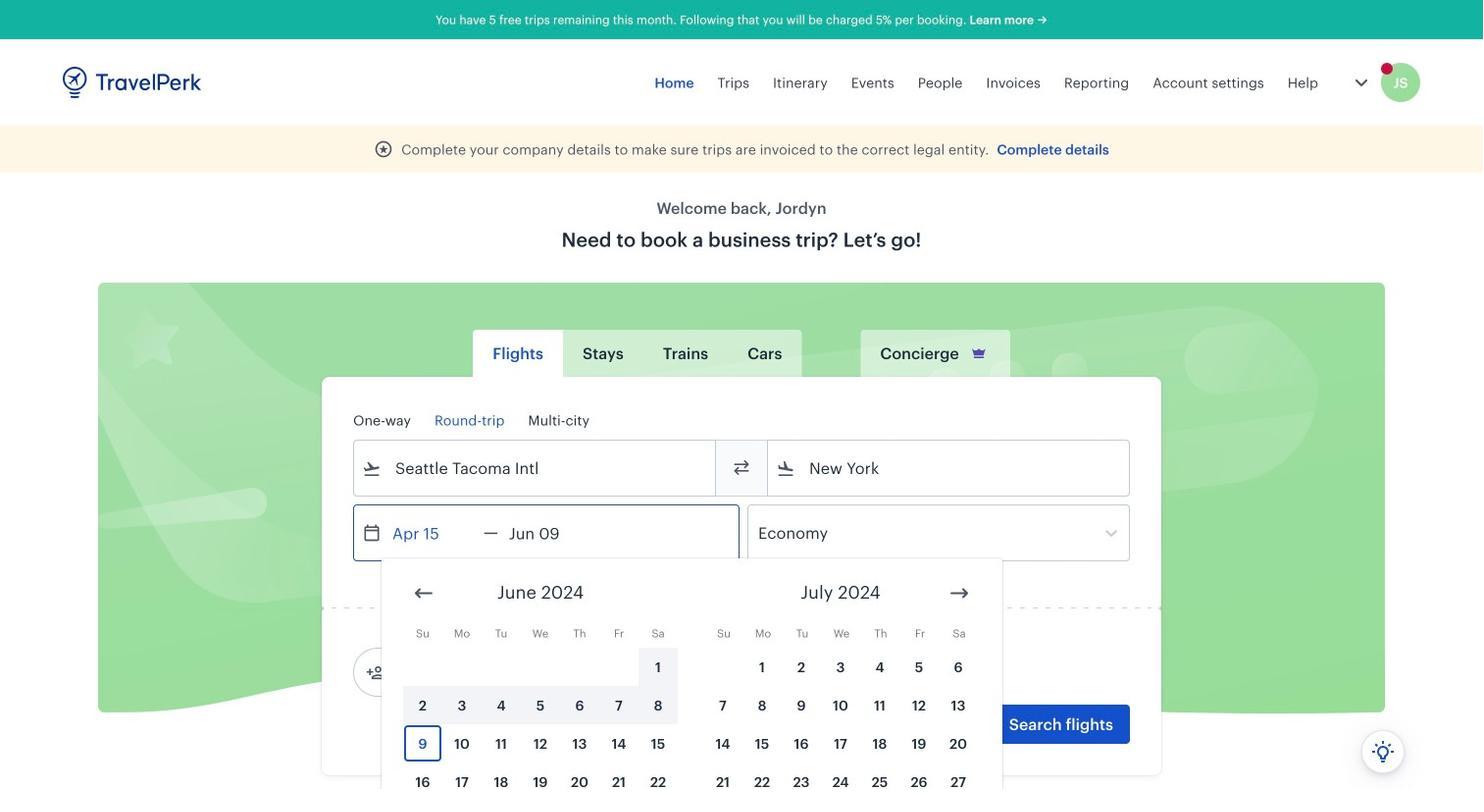 Task type: locate. For each thing, give the bounding box(es) containing it.
move forward to switch to the next month. image
[[948, 582, 972, 605]]

choose friday, july 19, 2024 as your check-in date. it's available. image
[[901, 725, 938, 762]]

choose friday, july 12, 2024 as your check-in date. it's available. image
[[901, 687, 938, 723]]

Add first traveler search field
[[386, 657, 590, 688]]

choose saturday, july 20, 2024 as your check-in date. it's available. image
[[940, 725, 978, 762]]

choose saturday, july 6, 2024 as your check-in date. it's available. image
[[940, 649, 978, 685]]

Depart text field
[[382, 505, 484, 560]]

calendar application
[[382, 558, 1484, 789]]

move backward to switch to the previous month. image
[[412, 582, 436, 605]]



Task type: describe. For each thing, give the bounding box(es) containing it.
choose friday, july 5, 2024 as your check-in date. it's available. image
[[901, 649, 938, 685]]

choose saturday, july 27, 2024 as your check-in date. it's available. image
[[940, 764, 978, 789]]

choose saturday, july 13, 2024 as your check-in date. it's available. image
[[940, 687, 978, 723]]

To search field
[[796, 452, 1104, 484]]

From search field
[[382, 452, 690, 484]]

Return text field
[[498, 505, 600, 560]]

choose friday, july 26, 2024 as your check-in date. it's available. image
[[901, 764, 938, 789]]



